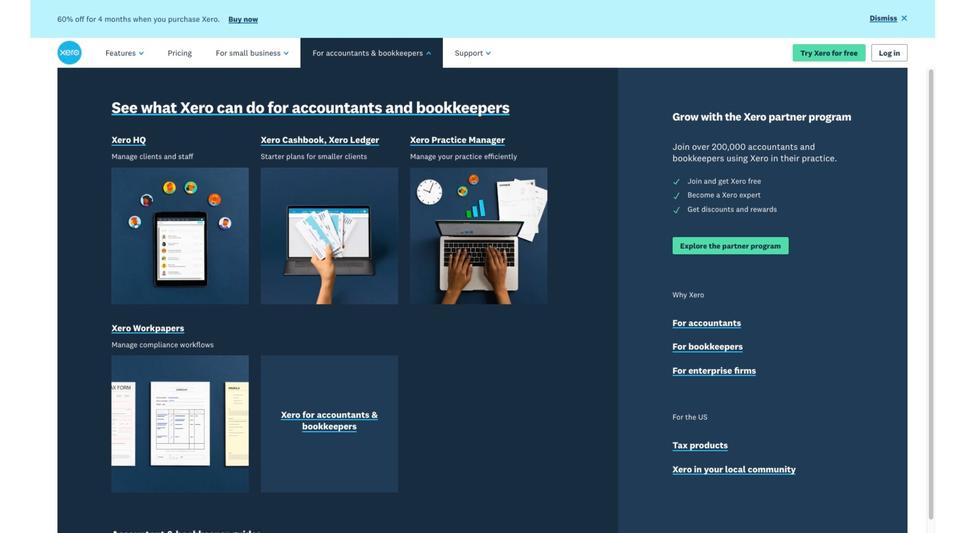 Task type: describe. For each thing, give the bounding box(es) containing it.
a xero user decorating a cake with blue icing. social proof badges surrounding the circular image. image
[[492, 68, 908, 378]]



Task type: vqa. For each thing, say whether or not it's contained in the screenshot.
See all Xero features link
no



